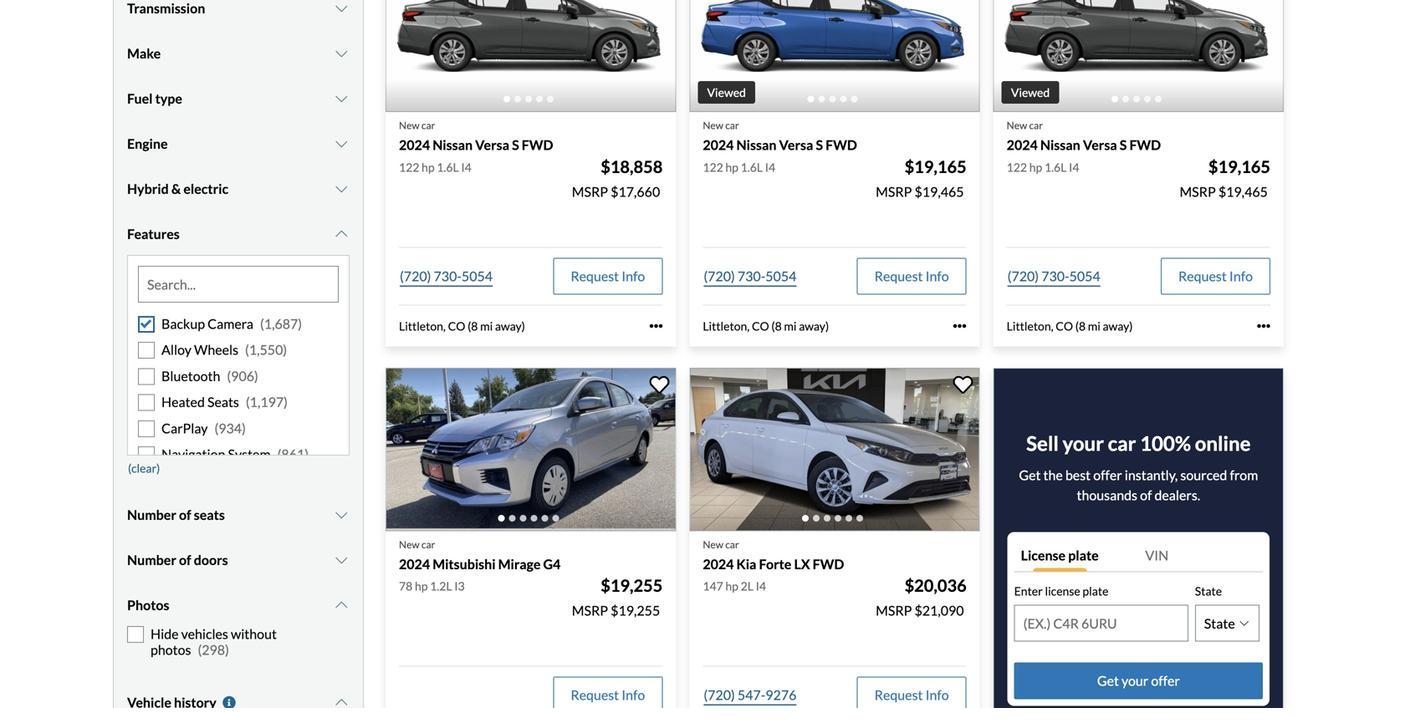 Task type: describe. For each thing, give the bounding box(es) containing it.
sell
[[1027, 432, 1059, 456]]

i3
[[455, 579, 465, 594]]

dealers.
[[1155, 487, 1201, 504]]

(720) for (720) 547-9276 button
[[704, 687, 735, 704]]

122 hp 1.6l i4 for 3rd "(720) 730-5054" 'button' from the right
[[399, 160, 472, 174]]

forte
[[759, 556, 792, 573]]

from
[[1230, 467, 1259, 484]]

get for get your offer
[[1098, 673, 1119, 690]]

$19,465 for blue 2024 nissan versa s fwd sedan front-wheel drive continuously variable transmission image
[[915, 184, 964, 200]]

get your offer
[[1098, 673, 1180, 690]]

get your offer button
[[1015, 663, 1263, 700]]

nissan for 3rd "(720) 730-5054" 'button' from the right
[[433, 137, 473, 153]]

msrp inside the $20,036 msrp $21,090
[[876, 603, 912, 619]]

of for doors
[[179, 552, 191, 569]]

info circle image
[[221, 696, 237, 709]]

request for ellipsis h icon associated with $18,858
[[571, 268, 619, 284]]

request info for ellipsis h icon associated with $18,858
[[571, 268, 645, 284]]

transmission
[[127, 0, 205, 16]]

carplay
[[161, 420, 208, 437]]

(720) for the gray 2024 nissan versa s fwd sedan front-wheel drive continuously variable transmission image's "(720) 730-5054" 'button'
[[1008, 268, 1039, 284]]

2024 inside new car 2024 mitsubishi mirage g4
[[399, 556, 430, 573]]

$19,465 for the gray 2024 nissan versa s fwd sedan front-wheel drive continuously variable transmission image
[[1219, 184, 1268, 200]]

previous image image for blue 2024 nissan versa s fwd sedan front-wheel drive continuously variable transmission image
[[700, 17, 716, 44]]

Enter license plate field
[[1015, 606, 1188, 642]]

make
[[127, 45, 161, 62]]

new car 2024 nissan versa s fwd for the gray 2024 nissan versa s fwd sedan front-wheel drive continuously variable transmission image's "(720) 730-5054" 'button'
[[1007, 119, 1161, 153]]

hp for (720) 547-9276 button
[[726, 579, 739, 594]]

78
[[399, 579, 413, 594]]

2024 for the gray 2024 nissan versa s fwd sedan front-wheel drive continuously variable transmission image's "(720) 730-5054" 'button'
[[1007, 137, 1038, 153]]

wheels
[[194, 342, 239, 358]]

(1,550)
[[245, 342, 287, 358]]

engine button
[[127, 123, 350, 165]]

enter
[[1015, 584, 1043, 599]]

littleton, for "(720) 730-5054" 'button' corresponding to blue 2024 nissan versa s fwd sedan front-wheel drive continuously variable transmission image
[[703, 319, 750, 333]]

fwd for the gray 2024 nissan versa s fwd sedan front-wheel drive continuously variable transmission image's "(720) 730-5054" 'button'
[[1130, 137, 1161, 153]]

chevron down image for fuel type
[[333, 92, 350, 105]]

enter license plate
[[1015, 584, 1109, 599]]

electric
[[184, 181, 229, 197]]

online
[[1195, 432, 1251, 456]]

features
[[127, 226, 180, 242]]

7 chevron down image from the top
[[333, 696, 350, 709]]

mi for 3rd "(720) 730-5054" 'button' from the right
[[480, 319, 493, 333]]

chevron down image for features
[[333, 228, 350, 241]]

hybrid & electric
[[127, 181, 229, 197]]

hp for "(720) 730-5054" 'button' corresponding to blue 2024 nissan versa s fwd sedan front-wheel drive continuously variable transmission image
[[726, 160, 739, 174]]

get the best offer instantly, sourced from thousands of dealers.
[[1019, 467, 1259, 504]]

msrp for request info button corresponding to ellipsis h image
[[876, 184, 912, 200]]

chevron down image for photos
[[333, 599, 350, 612]]

sourced
[[1181, 467, 1228, 484]]

nissan for the gray 2024 nissan versa s fwd sedan front-wheel drive continuously variable transmission image's "(720) 730-5054" 'button'
[[1041, 137, 1081, 153]]

(720) 730-5054 for the gray 2024 nissan versa s fwd sedan front-wheel drive continuously variable transmission image's "(720) 730-5054" 'button'
[[1008, 268, 1101, 284]]

chevron down image for number of doors
[[333, 554, 350, 567]]

heated
[[161, 394, 205, 410]]

request info button for $19,165's ellipsis h icon
[[1161, 258, 1271, 295]]

fwd for 3rd "(720) 730-5054" 'button' from the right
[[522, 137, 553, 153]]

seats
[[194, 507, 225, 523]]

122 for the gray 2024 nissan versa s fwd sedan front-wheel drive continuously variable transmission image's "(720) 730-5054" 'button'
[[1007, 160, 1028, 174]]

(clear) button
[[127, 456, 161, 481]]

(1,687)
[[260, 316, 302, 332]]

(720) for 3rd "(720) 730-5054" 'button' from the right
[[400, 268, 431, 284]]

ellipsis h image for $18,858
[[650, 320, 663, 333]]

g4
[[543, 556, 561, 573]]

tab list containing license plate
[[1015, 539, 1263, 573]]

littleton, for 3rd "(720) 730-5054" 'button' from the right
[[399, 319, 446, 333]]

doors
[[194, 552, 228, 569]]

hp for 3rd "(720) 730-5054" 'button' from the right
[[422, 160, 435, 174]]

chevron down image for engine
[[333, 137, 350, 151]]

vin
[[1146, 548, 1169, 564]]

state
[[1195, 584, 1223, 599]]

(1,197)
[[246, 394, 288, 410]]

new car 2024 mitsubishi mirage g4
[[399, 539, 561, 573]]

$19,255 msrp $19,255
[[572, 576, 663, 619]]

instantly,
[[1125, 467, 1178, 484]]

info for $19,165's ellipsis h icon
[[1230, 268, 1253, 284]]

2024 inside 'new car 2024 kia forte lx fwd'
[[703, 556, 734, 573]]

photos
[[151, 642, 191, 659]]

$20,036
[[905, 576, 967, 596]]

mirage
[[498, 556, 541, 573]]

$19,165 for the gray 2024 nissan versa s fwd sedan front-wheel drive continuously variable transmission image
[[1209, 157, 1271, 177]]

0 vertical spatial $19,255
[[601, 576, 663, 596]]

chevron down image for transmission
[[333, 2, 350, 15]]

next image image for the gray 2024 nissan versa s fwd sedan front-wheel drive continuously variable transmission image
[[1258, 17, 1274, 44]]

backup camera (1,687)
[[161, 316, 302, 332]]

$18,858
[[601, 157, 663, 177]]

car inside new car 2024 mitsubishi mirage g4
[[422, 539, 435, 551]]

(720) 547-9276 button
[[703, 677, 798, 709]]

(720) 547-9276
[[704, 687, 797, 704]]

hide
[[151, 626, 179, 643]]

mi for "(720) 730-5054" 'button' corresponding to blue 2024 nissan versa s fwd sedan front-wheel drive continuously variable transmission image
[[784, 319, 797, 333]]

hybrid
[[127, 181, 169, 197]]

request for ellipsis h image
[[875, 268, 923, 284]]

5054 for "(720) 730-5054" 'button' corresponding to blue 2024 nissan versa s fwd sedan front-wheel drive continuously variable transmission image
[[766, 268, 797, 284]]

previous image image for starlight silver metallic 2024 mitsubishi mirage g4 sedan front-wheel drive continuously variable transmission image
[[396, 437, 412, 463]]

(8 for 3rd "(720) 730-5054" 'button' from the right
[[468, 319, 478, 333]]

littleton, co (8 mi away) for 3rd "(720) 730-5054" 'button' from the right
[[399, 319, 525, 333]]

without
[[231, 626, 277, 643]]

starlight silver metallic 2024 mitsubishi mirage g4 sedan front-wheel drive continuously variable transmission image
[[386, 368, 676, 532]]

chevron down image for hybrid & electric
[[333, 182, 350, 196]]

littleton, co (8 mi away) for "(720) 730-5054" 'button' corresponding to blue 2024 nissan versa s fwd sedan front-wheel drive continuously variable transmission image
[[703, 319, 829, 333]]

license
[[1045, 584, 1081, 599]]

transmission button
[[127, 0, 350, 29]]

1.2l
[[430, 579, 452, 594]]

photos button
[[127, 585, 350, 627]]

1 vertical spatial $19,255
[[611, 603, 660, 619]]

$19,165 msrp $19,465 for blue 2024 nissan versa s fwd sedan front-wheel drive continuously variable transmission image
[[876, 157, 967, 200]]

next image image for starlight silver metallic 2024 mitsubishi mirage g4 sedan front-wheel drive continuously variable transmission image
[[650, 437, 666, 463]]

100%
[[1140, 432, 1192, 456]]

fuel
[[127, 90, 153, 107]]

new car 2024 nissan versa s fwd for "(720) 730-5054" 'button' corresponding to blue 2024 nissan versa s fwd sedan front-wheel drive continuously variable transmission image
[[703, 119, 857, 153]]

122 hp 1.6l i4 for the gray 2024 nissan versa s fwd sedan front-wheel drive continuously variable transmission image's "(720) 730-5054" 'button'
[[1007, 160, 1080, 174]]

547-
[[738, 687, 766, 704]]

photos
[[127, 597, 169, 614]]

new inside new car 2024 mitsubishi mirage g4
[[399, 539, 420, 551]]

730- for "(720) 730-5054" 'button' corresponding to blue 2024 nissan versa s fwd sedan front-wheel drive continuously variable transmission image
[[738, 268, 766, 284]]

$19,165 for blue 2024 nissan versa s fwd sedan front-wheel drive continuously variable transmission image
[[905, 157, 967, 177]]

730- for the gray 2024 nissan versa s fwd sedan front-wheel drive continuously variable transmission image's "(720) 730-5054" 'button'
[[1042, 268, 1070, 284]]

9276
[[766, 687, 797, 704]]

navigation system (861)
[[161, 446, 309, 463]]

littleton, for the gray 2024 nissan versa s fwd sedan front-wheel drive continuously variable transmission image's "(720) 730-5054" 'button'
[[1007, 319, 1054, 333]]

78 hp 1.2l i3
[[399, 579, 465, 594]]

i4 for 3rd "(720) 730-5054" 'button' from the right
[[461, 160, 472, 174]]

alloy wheels (1,550)
[[161, 342, 287, 358]]

hybrid & electric button
[[127, 168, 350, 210]]

(720) 730-5054 button for blue 2024 nissan versa s fwd sedan front-wheel drive continuously variable transmission image
[[703, 258, 798, 295]]

seats
[[207, 394, 239, 410]]

number of doors
[[127, 552, 228, 569]]

versa for 3rd "(720) 730-5054" 'button' from the right
[[475, 137, 510, 153]]

request for $19,165's ellipsis h icon
[[1179, 268, 1227, 284]]

heated seats (1,197)
[[161, 394, 288, 410]]

number for number of doors
[[127, 552, 176, 569]]

sell your car 100% online
[[1027, 432, 1251, 456]]

(720) for "(720) 730-5054" 'button' corresponding to blue 2024 nissan versa s fwd sedan front-wheel drive continuously variable transmission image
[[704, 268, 735, 284]]

versa for the gray 2024 nissan versa s fwd sedan front-wheel drive continuously variable transmission image's "(720) 730-5054" 'button'
[[1083, 137, 1118, 153]]

147 hp 2l i4
[[703, 579, 766, 594]]

thousands
[[1077, 487, 1138, 504]]

(906)
[[227, 368, 258, 384]]

vehicles
[[181, 626, 228, 643]]

i4 for (720) 547-9276 button
[[756, 579, 766, 594]]

next image image for clear white 2024 kia forte lx fwd sedan front-wheel drive automatic image
[[954, 437, 970, 463]]

new for the gray 2024 nissan versa s fwd sedan front-wheel drive continuously variable transmission image's "(720) 730-5054" 'button'
[[1007, 119, 1028, 132]]

co for 3rd "(720) 730-5054" 'button' from the right
[[448, 319, 466, 333]]

carplay (934)
[[161, 420, 246, 437]]

1.6l for the gray 2024 nissan versa s fwd sedan front-wheel drive continuously variable transmission image's "(720) 730-5054" 'button'
[[1045, 160, 1067, 174]]

122 for 3rd "(720) 730-5054" 'button' from the right
[[399, 160, 419, 174]]

(720) 730-5054 for 3rd "(720) 730-5054" 'button' from the right
[[400, 268, 493, 284]]

1 (720) 730-5054 button from the left
[[399, 258, 494, 295]]



Task type: locate. For each thing, give the bounding box(es) containing it.
2 versa from the left
[[779, 137, 814, 153]]

fwd inside 'new car 2024 kia forte lx fwd'
[[813, 556, 845, 573]]

2 (720) 730-5054 from the left
[[704, 268, 797, 284]]

2 horizontal spatial co
[[1056, 319, 1074, 333]]

request info button for ellipsis h image
[[857, 258, 967, 295]]

gray 2024 nissan versa s fwd sedan front-wheel drive manual image
[[386, 0, 676, 112]]

1 $19,165 msrp $19,465 from the left
[[876, 157, 967, 200]]

$19,165
[[905, 157, 967, 177], [1209, 157, 1271, 177]]

1 $19,465 from the left
[[915, 184, 964, 200]]

of left doors
[[179, 552, 191, 569]]

1 vertical spatial get
[[1098, 673, 1119, 690]]

4 chevron down image from the top
[[333, 182, 350, 196]]

122 for "(720) 730-5054" 'button' corresponding to blue 2024 nissan versa s fwd sedan front-wheel drive continuously variable transmission image
[[703, 160, 723, 174]]

bluetooth (906)
[[161, 368, 258, 384]]

1 horizontal spatial littleton, co (8 mi away)
[[703, 319, 829, 333]]

2 horizontal spatial new car 2024 nissan versa s fwd
[[1007, 119, 1161, 153]]

2 horizontal spatial s
[[1120, 137, 1127, 153]]

chevron down image inside hybrid & electric "dropdown button"
[[333, 182, 350, 196]]

info
[[622, 268, 645, 284], [926, 268, 949, 284], [1230, 268, 1253, 284], [622, 687, 645, 704], [926, 687, 949, 704]]

1 horizontal spatial 5054
[[766, 268, 797, 284]]

0 horizontal spatial $19,465
[[915, 184, 964, 200]]

previous image image for gray 2024 nissan versa s fwd sedan front-wheel drive manual image
[[396, 17, 412, 44]]

1 horizontal spatial 1.6l
[[741, 160, 763, 174]]

1 number from the top
[[127, 507, 176, 523]]

1 horizontal spatial ellipsis h image
[[1258, 320, 1271, 333]]

0 horizontal spatial co
[[448, 319, 466, 333]]

number up the photos
[[127, 552, 176, 569]]

2 122 from the left
[[703, 160, 723, 174]]

number of doors button
[[127, 540, 350, 582]]

1 ellipsis h image from the left
[[650, 320, 663, 333]]

ellipsis h image
[[954, 320, 967, 333]]

0 horizontal spatial offer
[[1094, 467, 1123, 484]]

license
[[1021, 548, 1066, 564]]

next image image for gray 2024 nissan versa s fwd sedan front-wheel drive manual image
[[650, 17, 666, 44]]

msrp inside $18,858 msrp $17,660
[[572, 184, 608, 200]]

5054 for 3rd "(720) 730-5054" 'button' from the right
[[462, 268, 493, 284]]

3 new car 2024 nissan versa s fwd from the left
[[1007, 119, 1161, 153]]

0 vertical spatial your
[[1063, 432, 1104, 456]]

2 $19,165 from the left
[[1209, 157, 1271, 177]]

mitsubishi
[[433, 556, 496, 573]]

1 mi from the left
[[480, 319, 493, 333]]

0 horizontal spatial new car 2024 nissan versa s fwd
[[399, 119, 553, 153]]

make button
[[127, 33, 350, 74]]

1 122 hp 1.6l i4 from the left
[[399, 160, 472, 174]]

2 (8 from the left
[[772, 319, 782, 333]]

license plate
[[1021, 548, 1099, 564]]

2 (720) 730-5054 button from the left
[[703, 258, 798, 295]]

0 horizontal spatial mi
[[480, 319, 493, 333]]

2 horizontal spatial away)
[[1103, 319, 1133, 333]]

1 horizontal spatial offer
[[1152, 673, 1180, 690]]

license plate tab
[[1015, 539, 1139, 573]]

0 horizontal spatial (720) 730-5054 button
[[399, 258, 494, 295]]

(8 for the gray 2024 nissan versa s fwd sedan front-wheel drive continuously variable transmission image's "(720) 730-5054" 'button'
[[1076, 319, 1086, 333]]

2 horizontal spatial 1.6l
[[1045, 160, 1067, 174]]

0 horizontal spatial your
[[1063, 432, 1104, 456]]

(720)
[[400, 268, 431, 284], [704, 268, 735, 284], [1008, 268, 1039, 284], [704, 687, 735, 704]]

best
[[1066, 467, 1091, 484]]

info for ellipsis h image
[[926, 268, 949, 284]]

0 horizontal spatial get
[[1019, 467, 1041, 484]]

away) for the gray 2024 nissan versa s fwd sedan front-wheel drive continuously variable transmission image's "(720) 730-5054" 'button'
[[1103, 319, 1133, 333]]

msrp
[[572, 184, 608, 200], [876, 184, 912, 200], [1180, 184, 1216, 200], [572, 603, 608, 619], [876, 603, 912, 619]]

1 horizontal spatial littleton,
[[703, 319, 750, 333]]

2 co from the left
[[752, 319, 770, 333]]

number inside dropdown button
[[127, 552, 176, 569]]

2 1.6l from the left
[[741, 160, 763, 174]]

(8 for "(720) 730-5054" 'button' corresponding to blue 2024 nissan versa s fwd sedan front-wheel drive continuously variable transmission image
[[772, 319, 782, 333]]

1 horizontal spatial nissan
[[737, 137, 777, 153]]

request info
[[571, 268, 645, 284], [875, 268, 949, 284], [1179, 268, 1253, 284], [571, 687, 645, 704], [875, 687, 949, 704]]

away) for "(720) 730-5054" 'button' corresponding to blue 2024 nissan versa s fwd sedan front-wheel drive continuously variable transmission image
[[799, 319, 829, 333]]

chevron down image for make
[[333, 47, 350, 60]]

3 chevron down image from the top
[[333, 509, 350, 522]]

blue 2024 nissan versa s fwd sedan front-wheel drive continuously variable transmission image
[[690, 0, 980, 112]]

2 ellipsis h image from the left
[[1258, 320, 1271, 333]]

msrp inside $19,255 msrp $19,255
[[572, 603, 608, 619]]

1 horizontal spatial get
[[1098, 673, 1119, 690]]

0 vertical spatial plate
[[1069, 548, 1099, 564]]

hp for the gray 2024 nissan versa s fwd sedan front-wheel drive continuously variable transmission image's "(720) 730-5054" 'button'
[[1030, 160, 1043, 174]]

vin tab
[[1139, 539, 1263, 573]]

0 horizontal spatial (8
[[468, 319, 478, 333]]

number down (clear)
[[127, 507, 176, 523]]

1 (720) 730-5054 from the left
[[400, 268, 493, 284]]

new for "(720) 730-5054" 'button' corresponding to blue 2024 nissan versa s fwd sedan front-wheel drive continuously variable transmission image
[[703, 119, 724, 132]]

0 horizontal spatial littleton,
[[399, 319, 446, 333]]

$19,165 msrp $19,465
[[876, 157, 967, 200], [1180, 157, 1271, 200]]

$19,465
[[915, 184, 964, 200], [1219, 184, 1268, 200]]

(298)
[[198, 642, 229, 659]]

3 littleton, co (8 mi away) from the left
[[1007, 319, 1133, 333]]

(720) 730-5054 for "(720) 730-5054" 'button' corresponding to blue 2024 nissan versa s fwd sedan front-wheel drive continuously variable transmission image
[[704, 268, 797, 284]]

1 horizontal spatial viewed
[[1011, 85, 1050, 100]]

hp
[[422, 160, 435, 174], [726, 160, 739, 174], [1030, 160, 1043, 174], [415, 579, 428, 594], [726, 579, 739, 594]]

request info for ellipsis h image
[[875, 268, 949, 284]]

2 chevron down image from the top
[[333, 92, 350, 105]]

mi
[[480, 319, 493, 333], [784, 319, 797, 333], [1088, 319, 1101, 333]]

0 vertical spatial offer
[[1094, 467, 1123, 484]]

2l
[[741, 579, 754, 594]]

2 horizontal spatial mi
[[1088, 319, 1101, 333]]

2024 for 3rd "(720) 730-5054" 'button' from the right
[[399, 137, 430, 153]]

0 horizontal spatial 122
[[399, 160, 419, 174]]

chevron down image
[[333, 2, 350, 15], [333, 92, 350, 105], [333, 137, 350, 151], [333, 182, 350, 196], [333, 554, 350, 567], [333, 599, 350, 612], [333, 696, 350, 709]]

2 s from the left
[[816, 137, 823, 153]]

previous image image
[[396, 17, 412, 44], [700, 17, 716, 44], [1004, 17, 1021, 44], [396, 437, 412, 463], [700, 437, 716, 463]]

2 horizontal spatial (720) 730-5054
[[1008, 268, 1101, 284]]

i4 for "(720) 730-5054" 'button' corresponding to blue 2024 nissan versa s fwd sedan front-wheel drive continuously variable transmission image
[[765, 160, 776, 174]]

$19,255
[[601, 576, 663, 596], [611, 603, 660, 619]]

type
[[155, 90, 182, 107]]

2 vertical spatial chevron down image
[[333, 509, 350, 522]]

viewed for the gray 2024 nissan versa s fwd sedan front-wheel drive continuously variable transmission image
[[1011, 85, 1050, 100]]

2 viewed from the left
[[1011, 85, 1050, 100]]

3 (720) 730-5054 button from the left
[[1007, 258, 1102, 295]]

3 littleton, from the left
[[1007, 319, 1054, 333]]

your up best
[[1063, 432, 1104, 456]]

0 horizontal spatial $19,165
[[905, 157, 967, 177]]

1 vertical spatial offer
[[1152, 673, 1180, 690]]

of left seats
[[179, 507, 191, 523]]

1 s from the left
[[512, 137, 519, 153]]

1 horizontal spatial $19,165
[[1209, 157, 1271, 177]]

plate inside tab
[[1069, 548, 1099, 564]]

2 730- from the left
[[738, 268, 766, 284]]

2 chevron down image from the top
[[333, 228, 350, 241]]

offer inside button
[[1152, 673, 1180, 690]]

engine
[[127, 136, 168, 152]]

number inside number of seats dropdown button
[[127, 507, 176, 523]]

0 horizontal spatial 730-
[[434, 268, 462, 284]]

i4
[[461, 160, 472, 174], [765, 160, 776, 174], [1069, 160, 1080, 174], [756, 579, 766, 594]]

0 horizontal spatial s
[[512, 137, 519, 153]]

2 away) from the left
[[799, 319, 829, 333]]

offer inside get the best offer instantly, sourced from thousands of dealers.
[[1094, 467, 1123, 484]]

(934)
[[215, 420, 246, 437]]

5 chevron down image from the top
[[333, 554, 350, 567]]

gray 2024 nissan versa s fwd sedan front-wheel drive continuously variable transmission image
[[994, 0, 1284, 112]]

2024
[[399, 137, 430, 153], [703, 137, 734, 153], [1007, 137, 1038, 153], [399, 556, 430, 573], [703, 556, 734, 573]]

2 horizontal spatial littleton, co (8 mi away)
[[1007, 319, 1133, 333]]

1.6l for "(720) 730-5054" 'button' corresponding to blue 2024 nissan versa s fwd sedan front-wheel drive continuously variable transmission image
[[741, 160, 763, 174]]

request
[[571, 268, 619, 284], [875, 268, 923, 284], [1179, 268, 1227, 284], [571, 687, 619, 704], [875, 687, 923, 704]]

2 nissan from the left
[[737, 137, 777, 153]]

of down instantly,
[[1140, 487, 1152, 504]]

3 122 hp 1.6l i4 from the left
[[1007, 160, 1080, 174]]

2 horizontal spatial versa
[[1083, 137, 1118, 153]]

(720) 730-5054 button
[[399, 258, 494, 295], [703, 258, 798, 295], [1007, 258, 1102, 295]]

1 vertical spatial plate
[[1083, 584, 1109, 599]]

1 littleton, from the left
[[399, 319, 446, 333]]

1 horizontal spatial (720) 730-5054 button
[[703, 258, 798, 295]]

chevron down image inside make dropdown button
[[333, 47, 350, 60]]

3 away) from the left
[[1103, 319, 1133, 333]]

2 mi from the left
[[784, 319, 797, 333]]

tab list
[[1015, 539, 1263, 573]]

$18,858 msrp $17,660
[[572, 157, 663, 200]]

(clear)
[[128, 461, 160, 476]]

1 viewed from the left
[[707, 85, 746, 100]]

features button
[[127, 213, 350, 255]]

0 horizontal spatial $19,165 msrp $19,465
[[876, 157, 967, 200]]

1 122 from the left
[[399, 160, 419, 174]]

get inside get your offer button
[[1098, 673, 1119, 690]]

next image image for blue 2024 nissan versa s fwd sedan front-wheel drive continuously variable transmission image
[[954, 17, 970, 44]]

get left the 'the'
[[1019, 467, 1041, 484]]

2 littleton, from the left
[[703, 319, 750, 333]]

5054 for the gray 2024 nissan versa s fwd sedan front-wheel drive continuously variable transmission image's "(720) 730-5054" 'button'
[[1070, 268, 1101, 284]]

new car 2024 nissan versa s fwd for 3rd "(720) 730-5054" 'button' from the right
[[399, 119, 553, 153]]

chevron down image inside the number of doors dropdown button
[[333, 554, 350, 567]]

co for "(720) 730-5054" 'button' corresponding to blue 2024 nissan versa s fwd sedan front-wheel drive continuously variable transmission image
[[752, 319, 770, 333]]

1 horizontal spatial mi
[[784, 319, 797, 333]]

request info button for ellipsis h icon associated with $18,858
[[553, 258, 663, 295]]

1 away) from the left
[[495, 319, 525, 333]]

1 horizontal spatial 730-
[[738, 268, 766, 284]]

chevron down image inside the transmission dropdown button
[[333, 2, 350, 15]]

0 horizontal spatial nissan
[[433, 137, 473, 153]]

chevron down image inside features dropdown button
[[333, 228, 350, 241]]

msrp for request info button associated with ellipsis h icon associated with $18,858
[[572, 184, 608, 200]]

viewed
[[707, 85, 746, 100], [1011, 85, 1050, 100]]

2 horizontal spatial (8
[[1076, 319, 1086, 333]]

of inside dropdown button
[[179, 507, 191, 523]]

alloy
[[161, 342, 192, 358]]

1 (8 from the left
[[468, 319, 478, 333]]

$21,090
[[915, 603, 964, 619]]

1 horizontal spatial $19,465
[[1219, 184, 1268, 200]]

2 5054 from the left
[[766, 268, 797, 284]]

730- for 3rd "(720) 730-5054" 'button' from the right
[[434, 268, 462, 284]]

your for car
[[1063, 432, 1104, 456]]

kia
[[737, 556, 757, 573]]

s for the gray 2024 nissan versa s fwd sedan front-wheel drive continuously variable transmission image's "(720) 730-5054" 'button'
[[1120, 137, 1127, 153]]

1 littleton, co (8 mi away) from the left
[[399, 319, 525, 333]]

versa for "(720) 730-5054" 'button' corresponding to blue 2024 nissan versa s fwd sedan front-wheel drive continuously variable transmission image
[[779, 137, 814, 153]]

new inside 'new car 2024 kia forte lx fwd'
[[703, 539, 724, 551]]

number of seats button
[[127, 495, 350, 536]]

1 horizontal spatial away)
[[799, 319, 829, 333]]

0 horizontal spatial ellipsis h image
[[650, 320, 663, 333]]

littleton, co (8 mi away)
[[399, 319, 525, 333], [703, 319, 829, 333], [1007, 319, 1133, 333]]

1 $19,165 from the left
[[905, 157, 967, 177]]

2 122 hp 1.6l i4 from the left
[[703, 160, 776, 174]]

1 5054 from the left
[[462, 268, 493, 284]]

2024 for "(720) 730-5054" 'button' corresponding to blue 2024 nissan versa s fwd sedan front-wheel drive continuously variable transmission image
[[703, 137, 734, 153]]

request info for $19,165's ellipsis h icon
[[1179, 268, 1253, 284]]

1 vertical spatial number
[[127, 552, 176, 569]]

2 horizontal spatial (720) 730-5054 button
[[1007, 258, 1102, 295]]

chevron down image
[[333, 47, 350, 60], [333, 228, 350, 241], [333, 509, 350, 522]]

of inside dropdown button
[[179, 552, 191, 569]]

Search... field
[[139, 267, 338, 302]]

nissan for "(720) 730-5054" 'button' corresponding to blue 2024 nissan versa s fwd sedan front-wheel drive continuously variable transmission image
[[737, 137, 777, 153]]

new for 3rd "(720) 730-5054" 'button' from the right
[[399, 119, 420, 132]]

0 horizontal spatial viewed
[[707, 85, 746, 100]]

0 horizontal spatial 1.6l
[[437, 160, 459, 174]]

your for offer
[[1122, 673, 1149, 690]]

1 vertical spatial your
[[1122, 673, 1149, 690]]

3 chevron down image from the top
[[333, 137, 350, 151]]

car inside 'new car 2024 kia forte lx fwd'
[[726, 539, 739, 551]]

1 horizontal spatial new car 2024 nissan versa s fwd
[[703, 119, 857, 153]]

chevron down image inside number of seats dropdown button
[[333, 509, 350, 522]]

chevron down image for number of seats
[[333, 509, 350, 522]]

0 horizontal spatial (720) 730-5054
[[400, 268, 493, 284]]

122
[[399, 160, 419, 174], [703, 160, 723, 174], [1007, 160, 1028, 174]]

1 horizontal spatial $19,165 msrp $19,465
[[1180, 157, 1271, 200]]

6 chevron down image from the top
[[333, 599, 350, 612]]

1 horizontal spatial (8
[[772, 319, 782, 333]]

2 horizontal spatial littleton,
[[1007, 319, 1054, 333]]

2 horizontal spatial 122
[[1007, 160, 1028, 174]]

1 chevron down image from the top
[[333, 2, 350, 15]]

$19,165 msrp $19,465 for the gray 2024 nissan versa s fwd sedan front-wheel drive continuously variable transmission image
[[1180, 157, 1271, 200]]

get inside get the best offer instantly, sourced from thousands of dealers.
[[1019, 467, 1041, 484]]

of inside get the best offer instantly, sourced from thousands of dealers.
[[1140, 487, 1152, 504]]

away)
[[495, 319, 525, 333], [799, 319, 829, 333], [1103, 319, 1133, 333]]

of
[[1140, 487, 1152, 504], [179, 507, 191, 523], [179, 552, 191, 569]]

3 730- from the left
[[1042, 268, 1070, 284]]

get down enter license plate field
[[1098, 673, 1119, 690]]

3 (8 from the left
[[1076, 319, 1086, 333]]

littleton, co (8 mi away) for the gray 2024 nissan versa s fwd sedan front-wheel drive continuously variable transmission image's "(720) 730-5054" 'button'
[[1007, 319, 1133, 333]]

1 horizontal spatial versa
[[779, 137, 814, 153]]

3 s from the left
[[1120, 137, 1127, 153]]

msrp for request info button related to $19,165's ellipsis h icon
[[1180, 184, 1216, 200]]

3 1.6l from the left
[[1045, 160, 1067, 174]]

1 versa from the left
[[475, 137, 510, 153]]

0 horizontal spatial versa
[[475, 137, 510, 153]]

s for 3rd "(720) 730-5054" 'button' from the right
[[512, 137, 519, 153]]

730-
[[434, 268, 462, 284], [738, 268, 766, 284], [1042, 268, 1070, 284]]

1 horizontal spatial co
[[752, 319, 770, 333]]

backup
[[161, 316, 205, 332]]

0 vertical spatial chevron down image
[[333, 47, 350, 60]]

new car 2024 kia forte lx fwd
[[703, 539, 845, 573]]

0 horizontal spatial 5054
[[462, 268, 493, 284]]

2 horizontal spatial 730-
[[1042, 268, 1070, 284]]

(720) 730-5054
[[400, 268, 493, 284], [704, 268, 797, 284], [1008, 268, 1101, 284]]

2 new car 2024 nissan versa s fwd from the left
[[703, 119, 857, 153]]

&
[[171, 181, 181, 197]]

new
[[399, 119, 420, 132], [703, 119, 724, 132], [1007, 119, 1028, 132], [399, 539, 420, 551], [703, 539, 724, 551]]

number for number of seats
[[127, 507, 176, 523]]

your inside get your offer button
[[1122, 673, 1149, 690]]

the
[[1044, 467, 1063, 484]]

0 vertical spatial number
[[127, 507, 176, 523]]

1 nissan from the left
[[433, 137, 473, 153]]

1 vertical spatial of
[[179, 507, 191, 523]]

2 littleton, co (8 mi away) from the left
[[703, 319, 829, 333]]

1 horizontal spatial your
[[1122, 673, 1149, 690]]

(720) inside (720) 547-9276 button
[[704, 687, 735, 704]]

$17,660
[[611, 184, 660, 200]]

1 horizontal spatial 122
[[703, 160, 723, 174]]

system
[[228, 446, 271, 463]]

camera
[[208, 316, 254, 332]]

2 number from the top
[[127, 552, 176, 569]]

info for ellipsis h icon associated with $18,858
[[622, 268, 645, 284]]

2 horizontal spatial 122 hp 1.6l i4
[[1007, 160, 1080, 174]]

1 horizontal spatial s
[[816, 137, 823, 153]]

fuel type
[[127, 90, 182, 107]]

3 nissan from the left
[[1041, 137, 1081, 153]]

co for the gray 2024 nissan versa s fwd sedan front-wheel drive continuously variable transmission image's "(720) 730-5054" 'button'
[[1056, 319, 1074, 333]]

$20,036 msrp $21,090
[[876, 576, 967, 619]]

ellipsis h image
[[650, 320, 663, 333], [1258, 320, 1271, 333]]

0 horizontal spatial littleton, co (8 mi away)
[[399, 319, 525, 333]]

request info button
[[553, 258, 663, 295], [857, 258, 967, 295], [1161, 258, 1271, 295], [553, 677, 663, 709], [857, 677, 967, 709]]

1 co from the left
[[448, 319, 466, 333]]

2 vertical spatial of
[[179, 552, 191, 569]]

2 horizontal spatial 5054
[[1070, 268, 1101, 284]]

plate
[[1069, 548, 1099, 564], [1083, 584, 1109, 599]]

2 $19,465 from the left
[[1219, 184, 1268, 200]]

3 mi from the left
[[1088, 319, 1101, 333]]

5054
[[462, 268, 493, 284], [766, 268, 797, 284], [1070, 268, 1101, 284]]

get for get the best offer instantly, sourced from thousands of dealers.
[[1019, 467, 1041, 484]]

1.6l for 3rd "(720) 730-5054" 'button' from the right
[[437, 160, 459, 174]]

s for "(720) 730-5054" 'button' corresponding to blue 2024 nissan versa s fwd sedan front-wheel drive continuously variable transmission image
[[816, 137, 823, 153]]

your down enter license plate field
[[1122, 673, 1149, 690]]

chevron down image inside engine dropdown button
[[333, 137, 350, 151]]

chevron down image inside photos dropdown button
[[333, 599, 350, 612]]

next image image
[[650, 17, 666, 44], [954, 17, 970, 44], [1258, 17, 1274, 44], [650, 437, 666, 463], [954, 437, 970, 463]]

new car 2024 nissan versa s fwd
[[399, 119, 553, 153], [703, 119, 857, 153], [1007, 119, 1161, 153]]

1 730- from the left
[[434, 268, 462, 284]]

previous image image for the gray 2024 nissan versa s fwd sedan front-wheel drive continuously variable transmission image
[[1004, 17, 1021, 44]]

hide vehicles without photos
[[151, 626, 277, 659]]

2 horizontal spatial nissan
[[1041, 137, 1081, 153]]

of for seats
[[179, 507, 191, 523]]

1 horizontal spatial (720) 730-5054
[[704, 268, 797, 284]]

nissan
[[433, 137, 473, 153], [737, 137, 777, 153], [1041, 137, 1081, 153]]

away) for 3rd "(720) 730-5054" 'button' from the right
[[495, 319, 525, 333]]

2 $19,165 msrp $19,465 from the left
[[1180, 157, 1271, 200]]

number of seats
[[127, 507, 225, 523]]

0 horizontal spatial away)
[[495, 319, 525, 333]]

(8
[[468, 319, 478, 333], [772, 319, 782, 333], [1076, 319, 1086, 333]]

1 vertical spatial chevron down image
[[333, 228, 350, 241]]

previous image image for clear white 2024 kia forte lx fwd sedan front-wheel drive automatic image
[[700, 437, 716, 463]]

(720) 730-5054 button for the gray 2024 nissan versa s fwd sedan front-wheel drive continuously variable transmission image
[[1007, 258, 1102, 295]]

1 1.6l from the left
[[437, 160, 459, 174]]

number
[[127, 507, 176, 523], [127, 552, 176, 569]]

122 hp 1.6l i4 for "(720) 730-5054" 'button' corresponding to blue 2024 nissan versa s fwd sedan front-wheel drive continuously variable transmission image
[[703, 160, 776, 174]]

fwd for "(720) 730-5054" 'button' corresponding to blue 2024 nissan versa s fwd sedan front-wheel drive continuously variable transmission image
[[826, 137, 857, 153]]

3 versa from the left
[[1083, 137, 1118, 153]]

3 co from the left
[[1056, 319, 1074, 333]]

clear white 2024 kia forte lx fwd sedan front-wheel drive automatic image
[[690, 368, 980, 532]]

(861)
[[277, 446, 309, 463]]

3 5054 from the left
[[1070, 268, 1101, 284]]

147
[[703, 579, 723, 594]]

1 horizontal spatial 122 hp 1.6l i4
[[703, 160, 776, 174]]

0 vertical spatial of
[[1140, 487, 1152, 504]]

navigation
[[161, 446, 225, 463]]

lx
[[794, 556, 810, 573]]

bluetooth
[[161, 368, 220, 384]]

0 vertical spatial get
[[1019, 467, 1041, 484]]

0 horizontal spatial 122 hp 1.6l i4
[[399, 160, 472, 174]]

122 hp 1.6l i4
[[399, 160, 472, 174], [703, 160, 776, 174], [1007, 160, 1080, 174]]

1 chevron down image from the top
[[333, 47, 350, 60]]

chevron down image inside fuel type dropdown button
[[333, 92, 350, 105]]

3 (720) 730-5054 from the left
[[1008, 268, 1101, 284]]

ellipsis h image for $19,165
[[1258, 320, 1271, 333]]

3 122 from the left
[[1007, 160, 1028, 174]]

1 new car 2024 nissan versa s fwd from the left
[[399, 119, 553, 153]]



Task type: vqa. For each thing, say whether or not it's contained in the screenshot.


